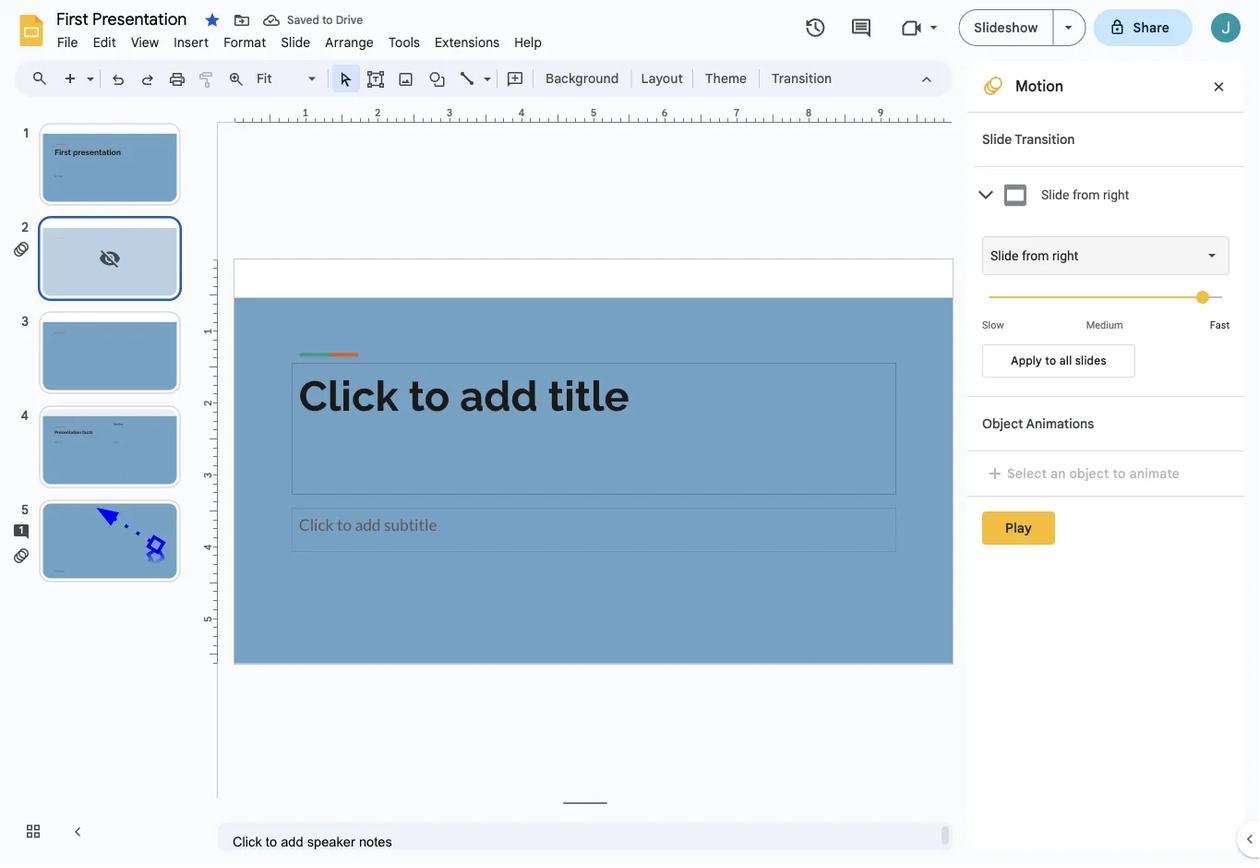 Task type: locate. For each thing, give the bounding box(es) containing it.
slideshow
[[975, 19, 1039, 36]]

new slide with layout image
[[82, 67, 94, 73]]

slider
[[983, 275, 1230, 318]]

1 vertical spatial from
[[1022, 248, 1050, 263]]

arrange menu item
[[318, 31, 381, 53]]

transition down motion
[[1015, 131, 1076, 147]]

insert image image
[[396, 66, 417, 91]]

2 vertical spatial to
[[1114, 466, 1127, 482]]

slide
[[281, 34, 311, 50], [983, 131, 1013, 147], [1042, 187, 1070, 202], [991, 248, 1019, 263]]

navigation
[[0, 104, 203, 866]]

fast button
[[1211, 320, 1230, 331]]

help
[[515, 34, 542, 50]]

to inside menu bar banner
[[322, 13, 333, 27]]

menu bar containing file
[[50, 24, 550, 55]]

share button
[[1094, 9, 1193, 46]]

slide from right up slide from right list box
[[1042, 187, 1130, 202]]

format
[[224, 34, 266, 50]]

view
[[131, 34, 159, 50]]

insert menu item
[[167, 31, 216, 53]]

medium
[[1087, 320, 1124, 331]]

slide transition
[[983, 131, 1076, 147]]

motion
[[1016, 77, 1064, 95]]

1 horizontal spatial transition
[[1015, 131, 1076, 147]]

apply
[[1012, 354, 1043, 368]]

extensions
[[435, 34, 500, 50]]

right inside option
[[1053, 248, 1079, 263]]

transition inside motion section
[[1015, 131, 1076, 147]]

drive
[[336, 13, 363, 27]]

to left drive
[[322, 13, 333, 27]]

1 horizontal spatial to
[[1046, 354, 1057, 368]]

to left the all on the right top of the page
[[1046, 354, 1057, 368]]

1 horizontal spatial right
[[1104, 187, 1130, 202]]

right inside tab
[[1104, 187, 1130, 202]]

menu bar inside menu bar banner
[[50, 24, 550, 55]]

1 vertical spatial to
[[1046, 354, 1057, 368]]

slide from right
[[1042, 187, 1130, 202], [991, 248, 1079, 263]]

1 horizontal spatial from
[[1073, 187, 1101, 202]]

slide from right up slow button
[[991, 248, 1079, 263]]

1 vertical spatial transition
[[1015, 131, 1076, 147]]

0 vertical spatial to
[[322, 13, 333, 27]]

insert
[[174, 34, 209, 50]]

animate
[[1130, 466, 1181, 482]]

motion section
[[968, 60, 1245, 851]]

right up slide from right list box
[[1104, 187, 1130, 202]]

0 horizontal spatial from
[[1022, 248, 1050, 263]]

background button
[[538, 65, 628, 92]]

presentation options image
[[1066, 26, 1073, 30]]

from up slide from right list box
[[1073, 187, 1101, 202]]

transition
[[772, 70, 832, 86], [1015, 131, 1076, 147]]

right
[[1104, 187, 1130, 202], [1053, 248, 1079, 263]]

0 vertical spatial right
[[1104, 187, 1130, 202]]

0 horizontal spatial right
[[1053, 248, 1079, 263]]

layout
[[642, 70, 684, 86]]

transition button
[[764, 65, 841, 92]]

to right object
[[1114, 466, 1127, 482]]

1 vertical spatial slide from right
[[991, 248, 1079, 263]]

object animations
[[983, 416, 1095, 432]]

from up "duration" element
[[1022, 248, 1050, 263]]

0 vertical spatial slide from right
[[1042, 187, 1130, 202]]

transition inside button
[[772, 70, 832, 86]]

0 vertical spatial transition
[[772, 70, 832, 86]]

medium button
[[1065, 320, 1146, 331]]

0 vertical spatial from
[[1073, 187, 1101, 202]]

transition right the theme
[[772, 70, 832, 86]]

select an object to animate button
[[983, 463, 1193, 485]]

file
[[57, 34, 78, 50]]

slide inside option
[[991, 248, 1019, 263]]

menu bar
[[50, 24, 550, 55]]

view menu item
[[124, 31, 167, 53]]

navigation inside the motion application
[[0, 104, 203, 866]]

right up "duration" element
[[1053, 248, 1079, 263]]

animations
[[1027, 416, 1095, 432]]

slide from right tab
[[975, 166, 1245, 223]]

2 horizontal spatial to
[[1114, 466, 1127, 482]]

slide inside tab
[[1042, 187, 1070, 202]]

saved
[[287, 13, 320, 27]]

slide inside menu item
[[281, 34, 311, 50]]

to inside slide from right tab panel
[[1046, 354, 1057, 368]]

slide from right inside tab
[[1042, 187, 1130, 202]]

slider inside slide from right tab panel
[[983, 275, 1230, 318]]

theme
[[706, 70, 747, 86]]

from
[[1073, 187, 1101, 202], [1022, 248, 1050, 263]]

slide from right option
[[991, 247, 1079, 265]]

object
[[1070, 466, 1110, 482]]

1 vertical spatial right
[[1053, 248, 1079, 263]]

slideshow button
[[959, 9, 1054, 46]]

0 horizontal spatial transition
[[772, 70, 832, 86]]

to
[[322, 13, 333, 27], [1046, 354, 1057, 368], [1114, 466, 1127, 482]]

0 horizontal spatial to
[[322, 13, 333, 27]]



Task type: vqa. For each thing, say whether or not it's contained in the screenshot.
None option
no



Task type: describe. For each thing, give the bounding box(es) containing it.
duration element
[[983, 275, 1230, 331]]

slide from right tab panel
[[975, 223, 1245, 396]]

select an object to animate
[[1008, 466, 1181, 482]]

from inside option
[[1022, 248, 1050, 263]]

fast
[[1211, 320, 1230, 331]]

Zoom field
[[251, 66, 324, 93]]

extensions menu item
[[428, 31, 507, 53]]

help menu item
[[507, 31, 550, 53]]

shape image
[[427, 66, 448, 91]]

menu bar banner
[[0, 0, 1260, 866]]

slide from right list box
[[983, 236, 1230, 275]]

Rename text field
[[50, 7, 198, 30]]

Menus field
[[23, 66, 64, 91]]

apply to all slides button
[[983, 345, 1136, 378]]

saved to drive
[[287, 13, 363, 27]]

background
[[546, 70, 619, 86]]

to for all
[[1046, 354, 1057, 368]]

object
[[983, 416, 1024, 432]]

Star checkbox
[[200, 7, 225, 33]]

motion application
[[0, 0, 1260, 866]]

edit menu item
[[86, 31, 124, 53]]

an
[[1051, 466, 1067, 482]]

from inside tab
[[1073, 187, 1101, 202]]

slides
[[1076, 354, 1107, 368]]

slow
[[983, 320, 1005, 331]]

slide from right inside list box
[[991, 248, 1079, 263]]

file menu item
[[50, 31, 86, 53]]

share
[[1134, 19, 1170, 36]]

to for drive
[[322, 13, 333, 27]]

tools
[[389, 34, 420, 50]]

layout button
[[636, 65, 689, 92]]

saved to drive button
[[259, 7, 368, 33]]

theme button
[[697, 65, 756, 92]]

play
[[1006, 520, 1033, 536]]

main toolbar
[[55, 65, 842, 93]]

apply to all slides
[[1012, 354, 1107, 368]]

edit
[[93, 34, 116, 50]]

Zoom text field
[[254, 66, 306, 91]]

play button
[[983, 512, 1056, 545]]

slide menu item
[[274, 31, 318, 53]]

all
[[1060, 354, 1073, 368]]

arrange
[[326, 34, 374, 50]]

tools menu item
[[381, 31, 428, 53]]

format menu item
[[216, 31, 274, 53]]

select
[[1008, 466, 1048, 482]]

slow button
[[983, 320, 1005, 331]]



